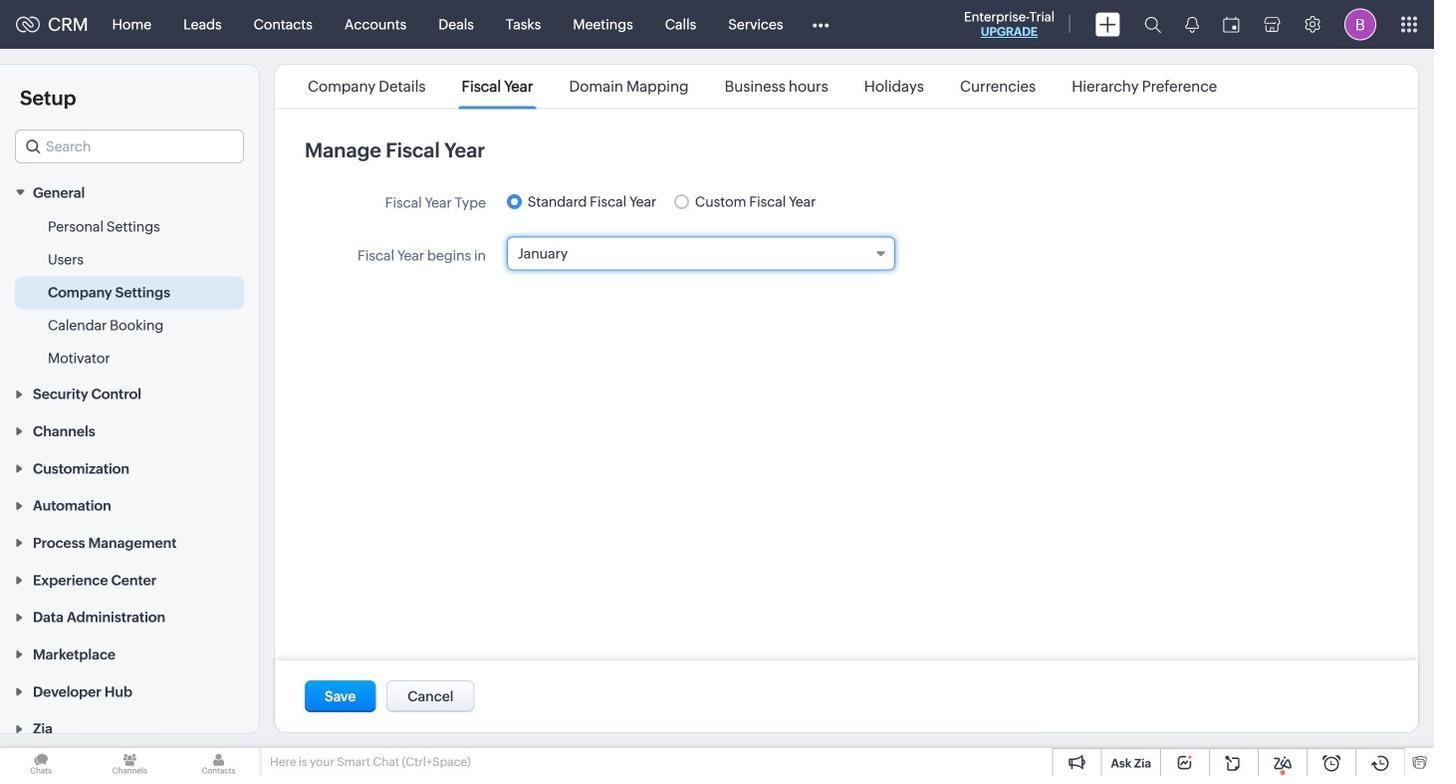 Task type: vqa. For each thing, say whether or not it's contained in the screenshot.
CONTACTS image at the bottom left of page
yes



Task type: describe. For each thing, give the bounding box(es) containing it.
calendar image
[[1223, 16, 1240, 32]]

chats image
[[0, 748, 82, 776]]

none field search
[[15, 130, 244, 163]]

create menu image
[[1096, 12, 1121, 36]]

logo image
[[16, 16, 40, 32]]

search element
[[1133, 0, 1174, 49]]

profile element
[[1333, 0, 1389, 48]]

channels image
[[89, 748, 171, 776]]

signals element
[[1174, 0, 1211, 49]]



Task type: locate. For each thing, give the bounding box(es) containing it.
signals image
[[1185, 16, 1199, 33]]

Search text field
[[16, 131, 243, 162]]

list
[[290, 65, 1236, 108]]

contacts image
[[178, 748, 260, 776]]

profile image
[[1345, 8, 1377, 40]]

Other Modules field
[[799, 8, 842, 40]]

None field
[[15, 130, 244, 163], [507, 237, 895, 270], [507, 237, 895, 270]]

create menu element
[[1084, 0, 1133, 48]]

search image
[[1145, 16, 1162, 33]]

region
[[0, 211, 259, 375]]



